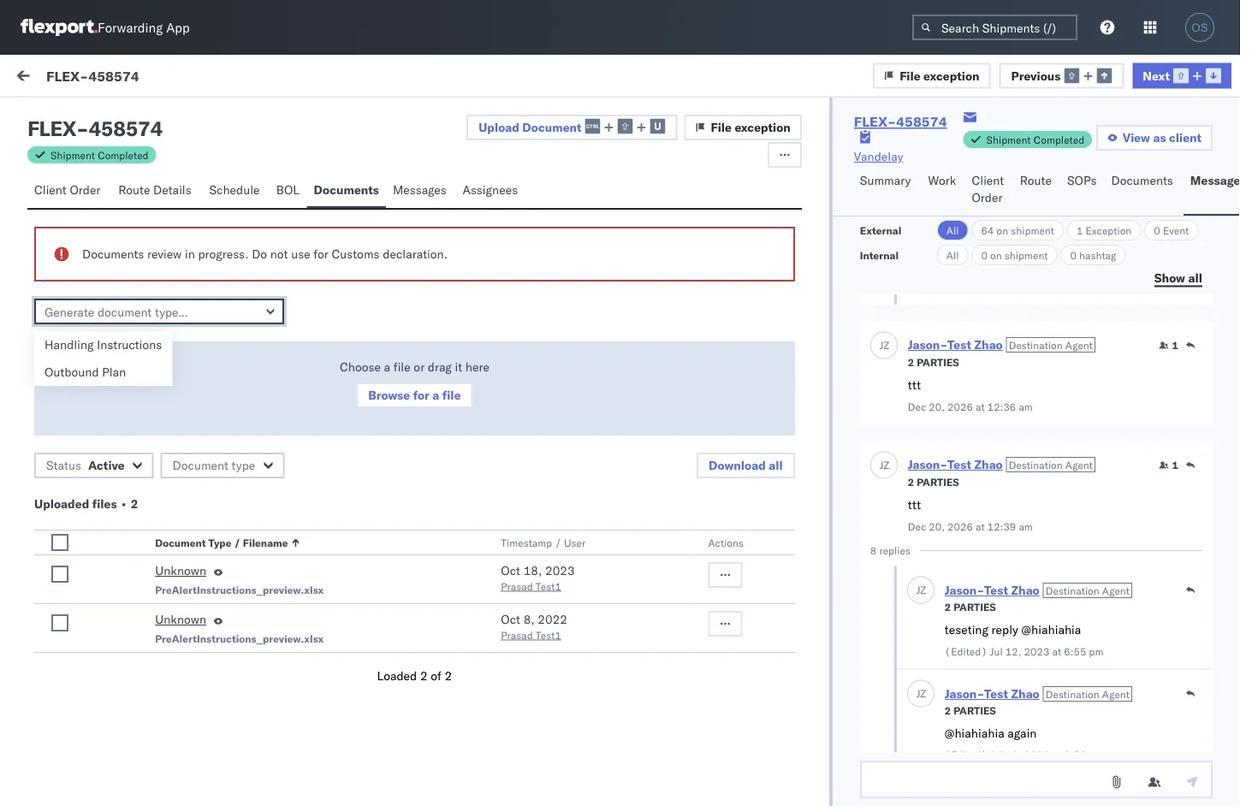 Task type: describe. For each thing, give the bounding box(es) containing it.
2 test from the top
[[51, 446, 72, 461]]

2 parties button for ttt dec 20, 2026 at 12:36 am
[[908, 354, 960, 369]]

item/shipment
[[1031, 149, 1101, 161]]

18,
[[524, 563, 542, 578]]

0 vertical spatial work
[[166, 70, 194, 85]]

unknown link for oct 18, 2023
[[155, 562, 206, 583]]

external (0)
[[27, 109, 98, 124]]

0 vertical spatial 1
[[1077, 224, 1083, 237]]

unknown link for oct 8, 2022
[[155, 611, 206, 632]]

route for route details
[[118, 182, 150, 197]]

message list
[[199, 109, 273, 124]]

flex- 458574 for dec 8, 2026, 6:38 pm pst
[[967, 661, 1047, 676]]

status
[[46, 458, 81, 473]]

customs
[[332, 247, 380, 262]]

12:35
[[507, 276, 541, 291]]

sops
[[1068, 173, 1097, 188]]

2 up ttt dec 20, 2026 at 12:36 am
[[908, 356, 915, 369]]

2 resize handle column header from the left
[[667, 143, 688, 806]]

17,
[[449, 430, 468, 445]]

8, for dec 8, 2026, 6:39 pm pst
[[449, 584, 460, 599]]

2 right '∙'
[[131, 497, 138, 512]]

view as client
[[1123, 130, 1202, 145]]

resize handle column header for related work item/shipment
[[1210, 143, 1230, 806]]

previous button
[[1000, 63, 1124, 88]]

1 horizontal spatial client
[[972, 173, 1004, 188]]

at inside @hiahiahia again (edited)  jul 12, 2023 at 6:56 pm
[[1053, 749, 1062, 762]]

prasad for 18,
[[501, 580, 533, 593]]

uploaded
[[34, 497, 89, 512]]

choose a file or drag it here
[[340, 360, 490, 375]]

20, inside ttt dec 20, 2026 at 12:36 am
[[929, 401, 945, 414]]

1 vertical spatial file
[[711, 120, 732, 135]]

0 horizontal spatial file exception
[[711, 120, 791, 135]]

1 for ttt dec 20, 2026 at 12:36 am
[[1172, 339, 1179, 352]]

am for 12:33
[[544, 353, 563, 368]]

2026, for 12:36
[[471, 199, 504, 214]]

dec for dec 17, 2026, 6:47 pm pst
[[425, 430, 446, 445]]

6:38
[[500, 661, 526, 676]]

20, for dec 20, 2026, 12:35 am pst
[[449, 276, 468, 291]]

jason- up teseting on the bottom right
[[945, 583, 985, 598]]

my work
[[17, 66, 93, 89]]

20, inside "ttt dec 20, 2026 at 12:39 am"
[[929, 521, 945, 533]]

12, inside 'teseting reply @hiahiahia (edited)  jul 12, 2023 at 6:55 pm'
[[1006, 646, 1022, 658]]

previous
[[1012, 68, 1061, 83]]

pst for dec 17, 2026, 6:47 pm pst
[[558, 430, 579, 445]]

jason- up "ttt dec 20, 2026 at 12:39 am"
[[908, 457, 948, 472]]

(edited) inside @hiahiahia again (edited)  jul 12, 2023 at 6:56 pm
[[945, 749, 988, 762]]

flex
[[27, 116, 76, 141]]

route for route
[[1020, 173, 1052, 188]]

msg
[[75, 369, 98, 384]]

route button
[[1013, 165, 1061, 216]]

1 horizontal spatial shipment
[[987, 133, 1031, 146]]

agent for ttt dec 20, 2026 at 12:39 am
[[1066, 458, 1093, 471]]

a inside button
[[433, 388, 439, 403]]

1 horizontal spatial order
[[972, 190, 1003, 205]]

all button for 0
[[937, 245, 969, 265]]

internal for internal
[[860, 249, 899, 262]]

work button
[[922, 165, 965, 216]]

route details
[[118, 182, 192, 197]]

flex - 458574
[[27, 116, 163, 141]]

agent for ttt dec 20, 2026 at 12:36 am
[[1066, 338, 1093, 351]]

import work
[[127, 70, 194, 85]]

document inside "button"
[[523, 120, 582, 135]]

jason-test zhao for dec 20, 2026, 12:35 am pst
[[83, 262, 174, 277]]

user
[[564, 536, 586, 549]]

12:33
[[507, 353, 541, 368]]

filename
[[243, 536, 288, 549]]

0 horizontal spatial order
[[70, 182, 101, 197]]

download all button
[[697, 453, 795, 479]]

(0) for external (0)
[[75, 109, 98, 124]]

8, for oct 8, 2022 prasad test1
[[524, 612, 535, 627]]

flex- 458574 for dec 20, 2026, 12:33 am pst
[[967, 353, 1047, 368]]

document for type
[[173, 458, 229, 473]]

dec for dec 8, 2026, 6:39 pm pst
[[425, 584, 446, 599]]

2026 for ttt dec 20, 2026 at 12:39 am
[[948, 521, 973, 533]]

1 horizontal spatial client order button
[[965, 165, 1013, 216]]

2026, for 12:35
[[471, 276, 504, 291]]

pm for 6:38
[[529, 661, 547, 676]]

type
[[208, 536, 232, 549]]

1 horizontal spatial message button
[[1184, 165, 1241, 216]]

0 event
[[1154, 224, 1189, 237]]

next
[[1143, 68, 1170, 83]]

view as client button
[[1096, 125, 1213, 151]]

for inside button
[[413, 388, 430, 403]]

dec 8, 2026, 6:38 pm pst
[[425, 661, 571, 676]]

0 vertical spatial exception
[[924, 68, 980, 83]]

0 for 0 event
[[1154, 224, 1161, 237]]

bol
[[276, 182, 300, 197]]

0 horizontal spatial client order button
[[27, 175, 112, 208]]

jason-test zhao for dec 8, 2026, 6:39 pm pst
[[83, 571, 174, 586]]

dec 8, 2026, 6:39 pm pst
[[425, 584, 571, 599]]

0 horizontal spatial client
[[34, 182, 67, 197]]

2026, for 6:39
[[463, 584, 497, 599]]

of
[[431, 669, 442, 684]]

message list button
[[192, 101, 280, 134]]

message down flex - 458574
[[53, 149, 94, 161]]

1 horizontal spatial file
[[900, 68, 921, 83]]

destination for ttt dec 20, 2026 at 12:36 am
[[1009, 338, 1063, 351]]

- for dec 20, 2026, 12:35 am pst
[[696, 276, 703, 291]]

∙
[[120, 497, 128, 512]]

2 up "ttt dec 20, 2026 at 12:39 am"
[[908, 476, 915, 489]]

0 horizontal spatial shipment
[[51, 149, 95, 161]]

jason-test zhao button for ttt dec 20, 2026 at 12:39 am
[[908, 457, 1003, 472]]

7 jason-test zhao from the top
[[83, 648, 174, 663]]

0 vertical spatial message button
[[201, 55, 287, 101]]

status active
[[46, 458, 125, 473]]

0 horizontal spatial documents button
[[307, 175, 386, 208]]

event
[[1163, 224, 1189, 237]]

dec 20, 2026, 12:36 am pst
[[425, 199, 587, 214]]

files
[[92, 497, 117, 512]]

all button for 64
[[937, 220, 969, 241]]

summary
[[860, 173, 911, 188]]

all for show all
[[1189, 270, 1203, 285]]

internal for internal (0)
[[115, 109, 157, 124]]

os
[[1192, 21, 1209, 34]]

2 parties button for @hiahiahia again (edited)  jul 12, 2023 at 6:56 pm
[[945, 703, 996, 718]]

8 replies
[[871, 544, 911, 557]]

all for download all
[[769, 458, 783, 473]]

pst for dec 20, 2026, 12:33 am pst
[[566, 353, 587, 368]]

0 horizontal spatial documents
[[82, 247, 144, 262]]

0 horizontal spatial flex-458574
[[46, 67, 139, 84]]

ttt dec 20, 2026 at 12:39 am
[[908, 497, 1033, 533]]

document type / filename button
[[152, 533, 467, 550]]

agent for @hiahiahia again (edited)  jul 12, 2023 at 6:56 pm
[[1103, 688, 1130, 701]]

2026, for 6:47
[[471, 430, 504, 445]]

20, for dec 20, 2026, 12:36 am pst
[[449, 199, 468, 214]]

jason-test zhao for dec 17, 2026, 6:47 pm pst
[[83, 416, 174, 431]]

jason-test zhao destination agent for teseting reply @hiahiahia (edited)  jul 12, 2023 at 6:55 pm
[[945, 583, 1130, 598]]

test1 for 2022
[[536, 629, 562, 642]]

Generate document type... text field
[[34, 299, 284, 324]]

1 vertical spatial completed
[[98, 149, 149, 161]]

category
[[697, 149, 738, 161]]

message down the client
[[1191, 173, 1241, 188]]

jason- down flex - 458574
[[83, 185, 121, 200]]

2 left of
[[420, 669, 428, 684]]

destination for @hiahiahia again (edited)  jul 12, 2023 at 6:56 pm
[[1046, 688, 1100, 701]]

am for 12:35
[[544, 276, 563, 291]]

not
[[270, 247, 288, 262]]

file inside browse for a file button
[[442, 388, 461, 403]]

destination for teseting reply @hiahiahia (edited)  jul 12, 2023 at 6:55 pm
[[1046, 584, 1100, 597]]

7 flex- 458574 from the top
[[967, 738, 1047, 753]]

0 horizontal spatial a
[[384, 360, 391, 375]]

browse for a file button
[[356, 383, 473, 408]]

1 horizontal spatial work
[[929, 173, 957, 188]]

dec for dec 20, 2026, 12:36 am pst
[[425, 199, 446, 214]]

jason- down liu
[[83, 648, 121, 663]]

jason-test zhao button for @hiahiahia again (edited)  jul 12, 2023 at 6:56 pm
[[945, 687, 1040, 702]]

exception
[[1086, 224, 1132, 237]]

document for type
[[155, 536, 206, 549]]

at inside ttt dec 20, 2026 at 12:36 am
[[976, 401, 985, 414]]

os button
[[1181, 8, 1220, 47]]

0 horizontal spatial client order
[[34, 182, 101, 197]]

pst for dec 8, 2026, 6:39 pm pst
[[550, 584, 571, 599]]

0 horizontal spatial 12:36
[[507, 199, 541, 214]]

in
[[185, 247, 195, 262]]

route details button
[[112, 175, 202, 208]]

1 test from the top
[[51, 369, 72, 384]]

Search Shipments (/) text field
[[913, 15, 1078, 40]]

dec 20, 2026, 12:33 am pst
[[425, 353, 587, 368]]

jason- down active
[[83, 494, 121, 509]]

messages button
[[386, 175, 456, 208]]

outbound
[[45, 365, 99, 380]]

1 horizontal spatial client order
[[972, 173, 1004, 205]]

1 vertical spatial shipment completed
[[51, 149, 149, 161]]

6:56
[[1064, 749, 1087, 762]]

assignees
[[463, 182, 518, 197]]

1 vertical spatial flex-458574
[[854, 113, 947, 130]]

2 horizontal spatial documents
[[1112, 173, 1174, 188]]

replies
[[880, 544, 911, 557]]

2026, for 6:38
[[463, 661, 497, 676]]

jason- up plan
[[83, 339, 121, 354]]

again
[[1008, 726, 1037, 741]]

plan
[[102, 365, 126, 380]]

forwarding
[[98, 19, 163, 36]]

instructions
[[97, 337, 162, 352]]

prasad for 8,
[[501, 629, 533, 642]]

1 horizontal spatial file exception
[[900, 68, 980, 83]]

timestamp / user button
[[498, 533, 674, 550]]

jason-test zhao button for ttt dec 20, 2026 at 12:36 am
[[908, 337, 1003, 352]]

0 horizontal spatial file
[[394, 360, 411, 375]]

2 parties for teseting reply @hiahiahia (edited)  jul 12, 2023 at 6:55 pm
[[945, 601, 996, 614]]

internal (0) button
[[108, 101, 192, 134]]

ttt dec 20, 2026 at 12:36 am
[[908, 377, 1033, 414]]

jason- up ttt dec 20, 2026 at 12:36 am
[[908, 337, 948, 352]]

document type / filename
[[155, 536, 288, 549]]

download all
[[709, 458, 783, 473]]

work for my
[[49, 66, 93, 89]]

or
[[414, 360, 425, 375]]

messages
[[393, 182, 447, 197]]

reply
[[992, 622, 1019, 637]]

client
[[1169, 130, 1202, 145]]

20, for dec 20, 2026, 12:33 am pst
[[449, 353, 468, 368]]

12, inside @hiahiahia again (edited)  jul 12, 2023 at 6:56 pm
[[1006, 749, 1022, 762]]

dec for dec 8, 2026, 6:38 pm pst
[[425, 661, 446, 676]]



Task type: locate. For each thing, give the bounding box(es) containing it.
my
[[17, 66, 44, 89]]

1 horizontal spatial work
[[1006, 149, 1028, 161]]

1 (edited) from the top
[[945, 646, 988, 658]]

all
[[947, 224, 959, 237], [947, 249, 959, 262]]

prasad inside the oct 18, 2023 prasad test1
[[501, 580, 533, 593]]

1 vertical spatial internal
[[860, 249, 899, 262]]

test
[[51, 369, 72, 384], [51, 446, 72, 461], [51, 523, 72, 538]]

jason-test zhao button for teseting reply @hiahiahia (edited)  jul 12, 2023 at 6:55 pm
[[945, 583, 1040, 598]]

pst for dec 8, 2026, 6:38 pm pst
[[550, 661, 571, 676]]

pm right 6:47
[[537, 430, 554, 445]]

1 unknown from the top
[[155, 563, 206, 578]]

1 vertical spatial shipment
[[51, 149, 95, 161]]

prealertinstructions_preview.xlsx for oct 8, 2022
[[155, 632, 324, 645]]

shipment completed down flex - 458574
[[51, 149, 149, 161]]

flex-458574 link
[[854, 113, 947, 130]]

2023 inside @hiahiahia again (edited)  jul 12, 2023 at 6:56 pm
[[1024, 749, 1050, 762]]

2026, left the 6:38
[[463, 661, 497, 676]]

@ tao liu
[[51, 600, 106, 615]]

3 test from the top
[[51, 523, 72, 538]]

jason-test zhao button up ttt dec 20, 2026 at 12:36 am
[[908, 337, 1003, 352]]

2 parties button up "ttt dec 20, 2026 at 12:39 am"
[[908, 474, 960, 489]]

agent for teseting reply @hiahiahia (edited)  jul 12, 2023 at 6:55 pm
[[1103, 584, 1130, 597]]

completed down flex - 458574
[[98, 149, 149, 161]]

0 vertical spatial shipment
[[1011, 224, 1055, 237]]

4 jason-test zhao from the top
[[83, 416, 174, 431]]

1 vertical spatial unknown
[[155, 612, 206, 627]]

2023 inside 'teseting reply @hiahiahia (edited)  jul 12, 2023 at 6:55 pm'
[[1024, 646, 1050, 658]]

1 horizontal spatial (0)
[[160, 109, 182, 124]]

destination for ttt dec 20, 2026 at 12:39 am
[[1009, 458, 1063, 471]]

upload
[[479, 120, 520, 135]]

0 horizontal spatial /
[[234, 536, 240, 549]]

/ left user
[[555, 536, 561, 549]]

route inside button
[[1020, 173, 1052, 188]]

6:55
[[1064, 646, 1087, 658]]

0 vertical spatial on
[[997, 224, 1009, 237]]

1 horizontal spatial shipment completed
[[987, 133, 1085, 146]]

message button up event
[[1184, 165, 1241, 216]]

ttt
[[51, 215, 65, 230], [51, 292, 65, 307], [908, 377, 921, 392], [908, 497, 921, 512]]

2 horizontal spatial 0
[[1154, 224, 1161, 237]]

external inside external (0) button
[[27, 109, 72, 124]]

1 oct from the top
[[501, 563, 521, 578]]

2 pm from the top
[[1089, 749, 1104, 762]]

/ inside button
[[555, 536, 561, 549]]

1 vertical spatial work
[[929, 173, 957, 188]]

oct for oct 8, 2022
[[501, 612, 521, 627]]

2026, for 12:33
[[471, 353, 504, 368]]

1 am from the top
[[1019, 401, 1033, 414]]

internal inside internal (0) "button"
[[115, 109, 157, 124]]

0 horizontal spatial @hiahiahia
[[945, 726, 1005, 741]]

test left msg
[[51, 369, 72, 384]]

oct for oct 18, 2023
[[501, 563, 521, 578]]

2 1 button from the top
[[1159, 458, 1179, 472]]

None checkbox
[[51, 534, 68, 551], [51, 615, 68, 632], [51, 534, 68, 551], [51, 615, 68, 632]]

work for related
[[1006, 149, 1028, 161]]

show all
[[1155, 270, 1203, 285]]

1 vertical spatial test
[[51, 446, 72, 461]]

1 horizontal spatial a
[[433, 388, 439, 403]]

@hiahiahia again (edited)  jul 12, 2023 at 6:56 pm
[[945, 726, 1104, 762]]

0 vertical spatial file
[[900, 68, 921, 83]]

vandelay link
[[854, 148, 904, 165]]

prealertinstructions_preview.xlsx
[[155, 583, 324, 596], [155, 632, 324, 645]]

jason-test zhao down liu
[[83, 648, 174, 663]]

@hiahiahia inside @hiahiahia again (edited)  jul 12, 2023 at 6:56 pm
[[945, 726, 1005, 741]]

all right show
[[1189, 270, 1203, 285]]

1 all button from the top
[[937, 220, 969, 241]]

documents
[[1112, 173, 1174, 188], [314, 182, 379, 197], [82, 247, 144, 262]]

1 1 button from the top
[[1159, 339, 1179, 352]]

upload document button
[[467, 115, 678, 140]]

jason-test zhao up plan
[[83, 339, 174, 354]]

2 oct from the top
[[501, 612, 521, 627]]

flexport. image
[[21, 19, 98, 36]]

work right the related
[[1006, 149, 1028, 161]]

client order down the related
[[972, 173, 1004, 205]]

5 flex- 458574 from the top
[[967, 584, 1047, 599]]

dec 17, 2026, 6:47 pm pst
[[425, 430, 579, 445]]

1 vertical spatial 1
[[1172, 339, 1179, 352]]

jason-test zhao down review
[[83, 262, 174, 277]]

shipment completed up related work item/shipment
[[987, 133, 1085, 146]]

0 hashtag
[[1071, 249, 1117, 262]]

test down uploaded
[[51, 523, 72, 538]]

2 all from the top
[[947, 249, 959, 262]]

@hiahiahia left again
[[945, 726, 1005, 741]]

2026 for ttt dec 20, 2026 at 12:36 am
[[948, 401, 973, 414]]

dec for dec 20, 2026, 12:35 am pst
[[425, 276, 446, 291]]

1 vertical spatial exception
[[735, 120, 791, 135]]

0 for 0 hashtag
[[1071, 249, 1077, 262]]

file
[[900, 68, 921, 83], [711, 120, 732, 135]]

1 vertical spatial am
[[1019, 521, 1033, 533]]

route inside button
[[118, 182, 150, 197]]

dec inside ttt dec 20, 2026 at 12:36 am
[[908, 401, 927, 414]]

loaded 2 of 2
[[377, 669, 452, 684]]

message inside button
[[199, 109, 249, 124]]

0 left hashtag
[[1071, 249, 1077, 262]]

1 (0) from the left
[[75, 109, 98, 124]]

0 vertical spatial document
[[523, 120, 582, 135]]

0 vertical spatial a
[[384, 360, 391, 375]]

loaded
[[377, 669, 417, 684]]

0 vertical spatial pm
[[537, 430, 554, 445]]

2 am from the top
[[544, 276, 563, 291]]

test1 for 2023
[[536, 580, 562, 593]]

0 horizontal spatial exception
[[735, 120, 791, 135]]

1 horizontal spatial documents
[[314, 182, 379, 197]]

jason-test zhao for dec 20, 2026, 12:33 am pst
[[83, 339, 174, 354]]

shipment down 64 on shipment
[[1005, 249, 1048, 262]]

(edited)
[[945, 646, 988, 658], [945, 749, 988, 762]]

documents button right bol
[[307, 175, 386, 208]]

2 parties for ttt dec 20, 2026 at 12:36 am
[[908, 356, 960, 369]]

for right "use"
[[314, 247, 329, 262]]

documents left review
[[82, 247, 144, 262]]

shipment for 64 on shipment
[[1011, 224, 1055, 237]]

route left the details
[[118, 182, 150, 197]]

all for 0
[[947, 249, 959, 262]]

test1 down 2022 at the bottom left of page
[[536, 629, 562, 642]]

1 horizontal spatial 0
[[1071, 249, 1077, 262]]

view
[[1123, 130, 1151, 145]]

resize handle column header for message
[[396, 143, 417, 806]]

2 prasad from the top
[[501, 629, 533, 642]]

file
[[394, 360, 411, 375], [442, 388, 461, 403]]

3 jason-test zhao from the top
[[83, 339, 174, 354]]

2 flex- 458574 from the top
[[967, 353, 1047, 368]]

2 (edited) from the top
[[945, 749, 988, 762]]

1 horizontal spatial for
[[413, 388, 430, 403]]

1 button for ttt dec 20, 2026 at 12:36 am
[[1159, 339, 1179, 352]]

- for dec 17, 2026, 6:47 pm pst
[[696, 430, 703, 445]]

schedule
[[209, 182, 260, 197]]

1 jason-test zhao from the top
[[83, 185, 174, 200]]

all inside button
[[1189, 270, 1203, 285]]

1 jul from the top
[[990, 646, 1003, 658]]

0 down 64
[[982, 249, 988, 262]]

2 parties
[[908, 356, 960, 369], [908, 476, 960, 489], [945, 601, 996, 614], [945, 705, 996, 717]]

client down the related
[[972, 173, 1004, 188]]

pst for dec 20, 2026, 12:35 am pst
[[566, 276, 587, 291]]

1 horizontal spatial 12:36
[[988, 401, 1016, 414]]

external (0) button
[[21, 101, 108, 134]]

all right download
[[769, 458, 783, 473]]

(0) inside "button"
[[160, 109, 182, 124]]

pm inside @hiahiahia again (edited)  jul 12, 2023 at 6:56 pm
[[1089, 749, 1104, 762]]

2 parties button
[[908, 354, 960, 369], [908, 474, 960, 489], [945, 599, 996, 614], [945, 703, 996, 718]]

2023 down again
[[1024, 749, 1050, 762]]

documents down the view
[[1112, 173, 1174, 188]]

4 flex- 458574 from the top
[[967, 507, 1047, 522]]

2 right of
[[445, 669, 452, 684]]

document type
[[173, 458, 255, 473]]

route down related work item/shipment
[[1020, 173, 1052, 188]]

destination down 6:55
[[1046, 688, 1100, 701]]

1 vertical spatial 1 button
[[1159, 458, 1179, 472]]

12, down reply
[[1006, 646, 1022, 658]]

(0) down my work
[[75, 109, 98, 124]]

all left 64
[[947, 224, 959, 237]]

shipment
[[987, 133, 1031, 146], [51, 149, 95, 161]]

2026 inside ttt dec 20, 2026 at 12:36 am
[[948, 401, 973, 414]]

1 vertical spatial all
[[769, 458, 783, 473]]

@hiahiahia inside 'teseting reply @hiahiahia (edited)  jul 12, 2023 at 6:55 pm'
[[1022, 622, 1082, 637]]

jason-test zhao for dec 20, 2026, 12:36 am pst
[[83, 185, 174, 200]]

1 vertical spatial all button
[[937, 245, 969, 265]]

0 horizontal spatial external
[[27, 109, 72, 124]]

agent
[[1066, 338, 1093, 351], [1066, 458, 1093, 471], [1103, 584, 1130, 597], [1103, 688, 1130, 701]]

0 vertical spatial unknown
[[155, 563, 206, 578]]

2 2026 from the top
[[948, 521, 973, 533]]

parties for @hiahiahia again (edited)  jul 12, 2023 at 6:56 pm
[[954, 705, 996, 717]]

1 exception
[[1077, 224, 1132, 237]]

parties for ttt dec 20, 2026 at 12:39 am
[[917, 476, 960, 489]]

1 vertical spatial oct
[[501, 612, 521, 627]]

ttt inside "ttt dec 20, 2026 at 12:39 am"
[[908, 497, 921, 512]]

on right 64
[[997, 224, 1009, 237]]

2 jason-test zhao from the top
[[83, 262, 174, 277]]

test left active
[[51, 446, 72, 461]]

summary button
[[853, 165, 922, 216]]

actions
[[709, 536, 744, 549]]

document type button
[[161, 453, 284, 479]]

1 button for ttt dec 20, 2026 at 12:39 am
[[1159, 458, 1179, 472]]

external for external (0)
[[27, 109, 72, 124]]

teseting
[[945, 622, 989, 637]]

2 up @hiahiahia again (edited)  jul 12, 2023 at 6:56 pm
[[945, 705, 951, 717]]

jason-test zhao button
[[908, 337, 1003, 352], [908, 457, 1003, 472], [945, 583, 1040, 598], [945, 687, 1040, 702]]

client order button down the related
[[965, 165, 1013, 216]]

document
[[523, 120, 582, 135], [173, 458, 229, 473], [155, 536, 206, 549]]

2 jul from the top
[[990, 749, 1003, 762]]

pm for 6:39
[[529, 584, 547, 599]]

- for dec 20, 2026, 12:36 am pst
[[696, 199, 703, 214]]

for down the 'or'
[[413, 388, 430, 403]]

1 vertical spatial jul
[[990, 749, 1003, 762]]

3 flex- 458574 from the top
[[967, 430, 1047, 445]]

jason-test zhao destination agent for ttt dec 20, 2026 at 12:36 am
[[908, 337, 1093, 352]]

(0) inside button
[[75, 109, 98, 124]]

3 resize handle column header from the left
[[939, 143, 959, 806]]

all button left 64
[[937, 220, 969, 241]]

declaration.
[[383, 247, 448, 262]]

2
[[908, 356, 915, 369], [908, 476, 915, 489], [131, 497, 138, 512], [945, 601, 951, 614], [420, 669, 428, 684], [445, 669, 452, 684], [945, 705, 951, 717]]

@hiahiahia up 6:55
[[1022, 622, 1082, 637]]

test1 inside oct 8, 2022 prasad test1
[[536, 629, 562, 642]]

2 vertical spatial 2023
[[1024, 749, 1050, 762]]

1 vertical spatial file exception
[[711, 120, 791, 135]]

unknown right liu
[[155, 612, 206, 627]]

12:36 inside ttt dec 20, 2026 at 12:36 am
[[988, 401, 1016, 414]]

use
[[291, 247, 311, 262]]

3 am from the top
[[544, 353, 563, 368]]

1 horizontal spatial completed
[[1034, 133, 1085, 146]]

1 flex- 458574 from the top
[[967, 199, 1047, 214]]

unknown link
[[155, 562, 206, 583], [155, 611, 206, 632]]

- for dec 20, 2026, 12:33 am pst
[[696, 353, 703, 368]]

2023 left 6:55
[[1024, 646, 1050, 658]]

1 pm from the top
[[1089, 646, 1104, 658]]

0 vertical spatial external
[[27, 109, 72, 124]]

jason-test zhao destination agent for @hiahiahia again (edited)  jul 12, 2023 at 6:56 pm
[[945, 687, 1130, 702]]

20,
[[449, 199, 468, 214], [449, 276, 468, 291], [449, 353, 468, 368], [929, 401, 945, 414], [929, 521, 945, 533]]

file up category
[[711, 120, 732, 135]]

None checkbox
[[51, 566, 68, 583]]

1 vertical spatial @hiahiahia
[[945, 726, 1005, 741]]

active
[[88, 458, 125, 473]]

parties up @hiahiahia again (edited)  jul 12, 2023 at 6:56 pm
[[954, 705, 996, 717]]

0 vertical spatial all button
[[937, 220, 969, 241]]

oct inside the oct 18, 2023 prasad test1
[[501, 563, 521, 578]]

am right 12:33
[[544, 353, 563, 368]]

0 vertical spatial for
[[314, 247, 329, 262]]

jason-test zhao down active
[[83, 494, 174, 509]]

1 2026 from the top
[[948, 401, 973, 414]]

1 vertical spatial unknown link
[[155, 611, 206, 632]]

1 / from the left
[[234, 536, 240, 549]]

resize handle column header
[[396, 143, 417, 806], [667, 143, 688, 806], [939, 143, 959, 806], [1210, 143, 1230, 806]]

1 vertical spatial on
[[991, 249, 1002, 262]]

unknown
[[155, 563, 206, 578], [155, 612, 206, 627]]

12:39
[[988, 521, 1016, 533]]

1 button
[[1159, 339, 1179, 352], [1159, 458, 1179, 472]]

jason-test zhao destination agent for ttt dec 20, 2026 at 12:39 am
[[908, 457, 1093, 472]]

unknown for oct 18, 2023
[[155, 563, 206, 578]]

2023 right the 18,
[[545, 563, 575, 578]]

oct down 6:39
[[501, 612, 521, 627]]

2 am from the top
[[1019, 521, 1033, 533]]

jason-test zhao button up again
[[945, 687, 1040, 702]]

(0) for internal (0)
[[160, 109, 182, 124]]

(0)
[[75, 109, 98, 124], [160, 109, 182, 124]]

0 vertical spatial work
[[49, 66, 93, 89]]

2023 inside the oct 18, 2023 prasad test1
[[545, 563, 575, 578]]

a right choose
[[384, 360, 391, 375]]

am right 12:35
[[544, 276, 563, 291]]

hashtag
[[1080, 249, 1117, 262]]

at inside 'teseting reply @hiahiahia (edited)  jul 12, 2023 at 6:55 pm'
[[1053, 646, 1062, 658]]

8, right of
[[449, 661, 460, 676]]

1 vertical spatial message button
[[1184, 165, 1241, 216]]

1 horizontal spatial @hiahiahia
[[1022, 622, 1082, 637]]

am right assignees button
[[544, 199, 563, 214]]

4 resize handle column header from the left
[[1210, 143, 1230, 806]]

8, inside oct 8, 2022 prasad test1
[[524, 612, 535, 627]]

next button
[[1133, 63, 1232, 88]]

1 horizontal spatial file
[[442, 388, 461, 403]]

jason- up liu
[[83, 571, 121, 586]]

parties for ttt dec 20, 2026 at 12:36 am
[[917, 356, 960, 369]]

0 vertical spatial all
[[947, 224, 959, 237]]

as
[[1154, 130, 1166, 145]]

on for 64
[[997, 224, 1009, 237]]

1 test1 from the top
[[536, 580, 562, 593]]

2 up teseting on the bottom right
[[945, 601, 951, 614]]

0 vertical spatial completed
[[1034, 133, 1085, 146]]

handling instructions
[[45, 337, 162, 352]]

am for 12:36
[[544, 199, 563, 214]]

@hiahiahia
[[1022, 622, 1082, 637], [945, 726, 1005, 741]]

1 all from the top
[[947, 224, 959, 237]]

dec for dec 20, 2026, 12:33 am pst
[[425, 353, 446, 368]]

pm inside 'teseting reply @hiahiahia (edited)  jul 12, 2023 at 6:55 pm'
[[1089, 646, 1104, 658]]

do
[[252, 247, 267, 262]]

1 vertical spatial (edited)
[[945, 749, 988, 762]]

prealertinstructions_preview.xlsx for oct 18, 2023
[[155, 583, 324, 596]]

shipment
[[1011, 224, 1055, 237], [1005, 249, 1048, 262]]

here
[[466, 360, 490, 375]]

am inside "ttt dec 20, 2026 at 12:39 am"
[[1019, 521, 1033, 533]]

on for 0
[[991, 249, 1002, 262]]

8, left 6:39
[[449, 584, 460, 599]]

0 vertical spatial pm
[[1089, 646, 1104, 658]]

5 jason-test zhao from the top
[[83, 494, 174, 509]]

flex- 458574 for dec 17, 2026, 6:47 pm pst
[[967, 430, 1047, 445]]

external for external
[[860, 224, 902, 237]]

resize handle column header for category
[[939, 143, 959, 806]]

outbound plan
[[45, 365, 126, 380]]

it
[[455, 360, 462, 375]]

0 vertical spatial flex-458574
[[46, 67, 139, 84]]

1 vertical spatial a
[[433, 388, 439, 403]]

0 vertical spatial 12,
[[1006, 646, 1022, 658]]

1 prasad from the top
[[501, 580, 533, 593]]

show
[[1155, 270, 1186, 285]]

schedule button
[[202, 175, 270, 208]]

jason- up active
[[83, 416, 121, 431]]

0 vertical spatial 2026
[[948, 401, 973, 414]]

1 horizontal spatial external
[[860, 224, 902, 237]]

review
[[147, 247, 182, 262]]

2 vertical spatial document
[[155, 536, 206, 549]]

jul inside @hiahiahia again (edited)  jul 12, 2023 at 6:56 pm
[[990, 749, 1003, 762]]

list box containing handling instructions
[[34, 331, 172, 386]]

0 horizontal spatial shipment completed
[[51, 149, 149, 161]]

1 vertical spatial 2023
[[1024, 646, 1050, 658]]

(edited) inside 'teseting reply @hiahiahia (edited)  jul 12, 2023 at 6:55 pm'
[[945, 646, 988, 658]]

jason-test zhao up review
[[83, 185, 174, 200]]

1 horizontal spatial route
[[1020, 173, 1052, 188]]

2 / from the left
[[555, 536, 561, 549]]

shipment up 0 on shipment
[[1011, 224, 1055, 237]]

flex- 458574
[[967, 199, 1047, 214], [967, 353, 1047, 368], [967, 430, 1047, 445], [967, 507, 1047, 522], [967, 584, 1047, 599], [967, 661, 1047, 676], [967, 738, 1047, 753]]

2 parties for ttt dec 20, 2026 at 12:39 am
[[908, 476, 960, 489]]

pst right 6:47
[[558, 430, 579, 445]]

parties for teseting reply @hiahiahia (edited)  jul 12, 2023 at 6:55 pm
[[954, 601, 996, 614]]

1 unknown link from the top
[[155, 562, 206, 583]]

prasad inside oct 8, 2022 prasad test1
[[501, 629, 533, 642]]

show all button
[[1145, 265, 1213, 291]]

timestamp / user
[[501, 536, 586, 549]]

oct inside oct 8, 2022 prasad test1
[[501, 612, 521, 627]]

at inside "ttt dec 20, 2026 at 12:39 am"
[[976, 521, 985, 533]]

related work item/shipment
[[968, 149, 1101, 161]]

2 parties button for teseting reply @hiahiahia (edited)  jul 12, 2023 at 6:55 pm
[[945, 599, 996, 614]]

documents button up 0 event
[[1105, 165, 1184, 216]]

1 vertical spatial all
[[947, 249, 959, 262]]

test msg
[[51, 369, 98, 384]]

1 vertical spatial am
[[544, 276, 563, 291]]

download
[[709, 458, 766, 473]]

client down flex
[[34, 182, 67, 197]]

0 vertical spatial 1 button
[[1159, 339, 1179, 352]]

jason-test zhao up active
[[83, 416, 174, 431]]

am for ttt dec 20, 2026 at 12:39 am
[[1019, 521, 1033, 533]]

internal down import
[[115, 109, 157, 124]]

file exception
[[900, 68, 980, 83], [711, 120, 791, 135]]

client order down flex
[[34, 182, 101, 197]]

jason-test zhao button up "ttt dec 20, 2026 at 12:39 am"
[[908, 457, 1003, 472]]

2 unknown link from the top
[[155, 611, 206, 632]]

flex- 458574 for dec 20, 2026, 12:36 am pst
[[967, 199, 1047, 214]]

2026, down "assignees"
[[471, 199, 504, 214]]

0 vertical spatial file exception
[[900, 68, 980, 83]]

pm down the 18,
[[529, 584, 547, 599]]

test1 inside the oct 18, 2023 prasad test1
[[536, 580, 562, 593]]

jason- up generate document type... text field
[[83, 262, 121, 277]]

2 test1 from the top
[[536, 629, 562, 642]]

1 prealertinstructions_preview.xlsx from the top
[[155, 583, 324, 596]]

0 vertical spatial internal
[[115, 109, 157, 124]]

1 resize handle column header from the left
[[396, 143, 417, 806]]

handling
[[45, 337, 94, 352]]

1 horizontal spatial all
[[1189, 270, 1203, 285]]

dec inside "ttt dec 20, 2026 at 12:39 am"
[[908, 521, 927, 533]]

exception down search shipments (/) text box
[[924, 68, 980, 83]]

for
[[314, 247, 329, 262], [413, 388, 430, 403]]

2 unknown from the top
[[155, 612, 206, 627]]

1 12, from the top
[[1006, 646, 1022, 658]]

1 horizontal spatial /
[[555, 536, 561, 549]]

0 vertical spatial (edited)
[[945, 646, 988, 658]]

8, for dec 8, 2026, 6:38 pm pst
[[449, 661, 460, 676]]

64 on shipment
[[982, 224, 1055, 237]]

am for ttt dec 20, 2026 at 12:36 am
[[1019, 401, 1033, 414]]

documents review in progress. do not use for customs declaration.
[[82, 247, 448, 262]]

destination up ttt dec 20, 2026 at 12:36 am
[[1009, 338, 1063, 351]]

jason-
[[83, 185, 121, 200], [83, 262, 121, 277], [908, 337, 948, 352], [83, 339, 121, 354], [83, 416, 121, 431], [908, 457, 948, 472], [83, 494, 121, 509], [83, 571, 121, 586], [945, 583, 985, 598], [83, 648, 121, 663], [945, 687, 985, 702]]

0 vertical spatial @hiahiahia
[[1022, 622, 1082, 637]]

None text field
[[860, 761, 1213, 799]]

order up 64
[[972, 190, 1003, 205]]

2026
[[948, 401, 973, 414], [948, 521, 973, 533]]

1 vertical spatial pm
[[1089, 749, 1104, 762]]

documents button
[[1105, 165, 1184, 216], [307, 175, 386, 208]]

2 prealertinstructions_preview.xlsx from the top
[[155, 632, 324, 645]]

internal (0)
[[115, 109, 182, 124]]

2 (0) from the left
[[160, 109, 182, 124]]

2 parties button for ttt dec 20, 2026 at 12:39 am
[[908, 474, 960, 489]]

1 horizontal spatial exception
[[924, 68, 980, 83]]

file exception up category
[[711, 120, 791, 135]]

1 horizontal spatial documents button
[[1105, 165, 1184, 216]]

pm right 6:55
[[1089, 646, 1104, 658]]

list box
[[34, 331, 172, 386]]

parties up "ttt dec 20, 2026 at 12:39 am"
[[917, 476, 960, 489]]

bol button
[[270, 175, 307, 208]]

message left list
[[199, 109, 249, 124]]

jason-test zhao destination agent up again
[[945, 687, 1130, 702]]

pm for 6:47
[[537, 430, 554, 445]]

2 parties up teseting on the bottom right
[[945, 601, 996, 614]]

0 vertical spatial 8,
[[449, 584, 460, 599]]

1 vertical spatial 12:36
[[988, 401, 1016, 414]]

all inside "button"
[[769, 458, 783, 473]]

0 for 0 on shipment
[[982, 249, 988, 262]]

flex- 458574 for dec 8, 2026, 6:39 pm pst
[[967, 584, 1047, 599]]

6 flex- 458574 from the top
[[967, 661, 1047, 676]]

file exception button
[[873, 63, 991, 88], [873, 63, 991, 88], [684, 115, 802, 140], [684, 115, 802, 140]]

0 vertical spatial 12:36
[[507, 199, 541, 214]]

0 horizontal spatial (0)
[[75, 109, 98, 124]]

browse
[[368, 388, 410, 403]]

am inside ttt dec 20, 2026 at 12:36 am
[[1019, 401, 1033, 414]]

0 vertical spatial am
[[544, 199, 563, 214]]

2 parties for @hiahiahia again (edited)  jul 12, 2023 at 6:56 pm
[[945, 705, 996, 717]]

0 vertical spatial shipment completed
[[987, 133, 1085, 146]]

pm right 6:56
[[1089, 749, 1104, 762]]

2026, right 17,
[[471, 430, 504, 445]]

message up message list
[[208, 70, 258, 85]]

unknown for oct 8, 2022
[[155, 612, 206, 627]]

2 parties up @hiahiahia again (edited)  jul 12, 2023 at 6:56 pm
[[945, 705, 996, 717]]

shipment up the related
[[987, 133, 1031, 146]]

oct 18, 2023 prasad test1
[[501, 563, 575, 593]]

external down summary button at top right
[[860, 224, 902, 237]]

2026 inside "ttt dec 20, 2026 at 12:39 am"
[[948, 521, 973, 533]]

am
[[544, 199, 563, 214], [544, 276, 563, 291], [544, 353, 563, 368]]

jason- down teseting on the bottom right
[[945, 687, 985, 702]]

1 am from the top
[[544, 199, 563, 214]]

0 horizontal spatial for
[[314, 247, 329, 262]]

work up external (0)
[[49, 66, 93, 89]]

ttt inside ttt dec 20, 2026 at 12:36 am
[[908, 377, 921, 392]]

message
[[208, 70, 258, 85], [199, 109, 249, 124], [53, 149, 94, 161], [1191, 173, 1241, 188]]

flex-458574 down forwarding app link
[[46, 67, 139, 84]]

oct up 6:39
[[501, 563, 521, 578]]

am
[[1019, 401, 1033, 414], [1019, 521, 1033, 533]]

2 12, from the top
[[1006, 749, 1022, 762]]

/ inside button
[[234, 536, 240, 549]]

flex-458574
[[46, 67, 139, 84], [854, 113, 947, 130]]

pst down upload document "button"
[[566, 199, 587, 214]]

file up flex-458574 link
[[900, 68, 921, 83]]

work
[[166, 70, 194, 85], [929, 173, 957, 188]]

6 jason-test zhao from the top
[[83, 571, 174, 586]]

2 all button from the top
[[937, 245, 969, 265]]

0 vertical spatial shipment
[[987, 133, 1031, 146]]

jul inside 'teseting reply @hiahiahia (edited)  jul 12, 2023 at 6:55 pm'
[[990, 646, 1003, 658]]

2 parties button up @hiahiahia again (edited)  jul 12, 2023 at 6:56 pm
[[945, 703, 996, 718]]

pst for dec 20, 2026, 12:36 am pst
[[566, 199, 587, 214]]

12, down again
[[1006, 749, 1022, 762]]



Task type: vqa. For each thing, say whether or not it's contained in the screenshot.
THE UPLOAD DOCUMENT button on the top of the page
yes



